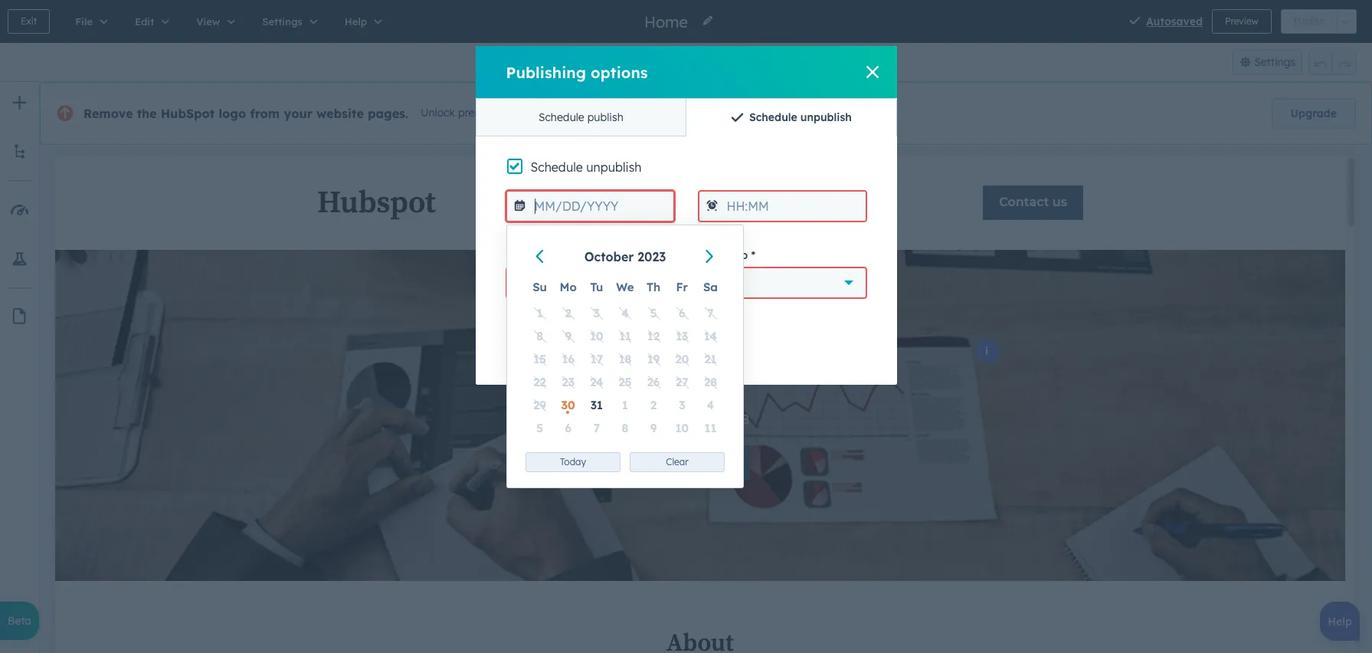 Task type: describe. For each thing, give the bounding box(es) containing it.
1 vertical spatial 3 menu item
[[668, 394, 697, 417]]

publish
[[588, 110, 624, 124]]

th
[[647, 280, 661, 294]]

unlock
[[421, 106, 455, 120]]

1 for topmost 1 menu item
[[537, 306, 543, 320]]

3 for 3 menu item to the left
[[594, 306, 600, 320]]

suite
[[602, 106, 627, 120]]

mo
[[560, 280, 577, 294]]

22 menu item
[[526, 371, 554, 394]]

1 horizontal spatial 2 menu item
[[640, 394, 668, 417]]

7 for leftmost the 7 menu item
[[594, 421, 600, 435]]

21 menu item
[[697, 348, 725, 371]]

13 menu item
[[668, 325, 697, 348]]

17
[[591, 352, 603, 366]]

now
[[567, 344, 589, 358]]

unpublished,
[[581, 248, 649, 262]]

0 horizontal spatial 7 menu item
[[583, 417, 611, 440]]

1 vertical spatial 6 menu item
[[554, 417, 583, 440]]

3 for the bottommost 3 menu item
[[679, 398, 686, 412]]

schedule publish
[[539, 110, 624, 124]]

0 vertical spatial 8
[[537, 329, 543, 343]]

beta button
[[0, 602, 39, 640]]

upgrade link
[[1272, 98, 1357, 129]]

2023
[[638, 249, 666, 264]]

cancel button
[[617, 336, 691, 366]]

we
[[617, 280, 634, 294]]

1 horizontal spatial 4 menu item
[[697, 394, 725, 417]]

publish for publish now
[[525, 344, 564, 358]]

28
[[704, 375, 717, 389]]

1 vertical spatial 6
[[565, 421, 572, 435]]

14 menu item
[[697, 325, 725, 348]]

fr
[[677, 280, 688, 294]]

26 menu item
[[640, 371, 668, 394]]

publish now
[[525, 344, 589, 358]]

0 horizontal spatial 8 menu item
[[526, 325, 554, 348]]

hubspot
[[161, 106, 215, 121]]

1 horizontal spatial 1 menu item
[[611, 394, 640, 417]]

select page
[[515, 275, 583, 291]]

16
[[562, 352, 575, 366]]

27 menu item
[[668, 371, 697, 394]]

0 horizontal spatial 4 menu item
[[611, 302, 640, 325]]

remove the hubspot logo from your website pages.
[[84, 106, 409, 121]]

18
[[619, 352, 632, 366]]

1 vertical spatial 5 menu item
[[526, 417, 554, 440]]

remove
[[84, 106, 133, 121]]

help
[[1329, 615, 1353, 629]]

12 menu item
[[640, 325, 668, 348]]

0 vertical spatial 4
[[622, 306, 629, 320]]

premium
[[458, 106, 503, 120]]

is
[[570, 248, 578, 262]]

beta
[[8, 614, 31, 628]]

publish button
[[1281, 9, 1338, 34]]

1 horizontal spatial 8
[[622, 421, 629, 435]]

schedule inside schedule unpublish button
[[750, 110, 798, 124]]

features
[[506, 106, 548, 120]]

16 menu item
[[554, 348, 583, 371]]

visitors
[[696, 248, 734, 262]]

5 for top 5 menu item
[[651, 306, 657, 320]]

12
[[648, 329, 660, 343]]

unpublish inside button
[[801, 110, 852, 124]]

october 2023
[[585, 249, 666, 264]]

publish now button
[[506, 336, 608, 366]]

1 vertical spatial 2
[[651, 398, 657, 412]]

0 vertical spatial 1 menu item
[[526, 302, 554, 325]]

options
[[591, 62, 648, 82]]

0 vertical spatial 5 menu item
[[640, 302, 668, 325]]

2 group from the left
[[1309, 49, 1358, 75]]

today
[[560, 456, 586, 468]]

31 menu item
[[583, 394, 611, 417]]

0 vertical spatial 7 menu item
[[697, 302, 725, 325]]

29 menu item
[[526, 394, 554, 417]]

select page button
[[506, 268, 867, 298]]

navigation containing schedule publish
[[476, 98, 897, 136]]

tu
[[591, 280, 603, 294]]

13
[[676, 329, 689, 343]]

28 menu item
[[697, 371, 725, 394]]

help link
[[1321, 602, 1361, 641]]

1 for rightmost 1 menu item
[[623, 398, 629, 412]]

0 vertical spatial 2 menu item
[[554, 302, 583, 325]]

14
[[704, 329, 718, 343]]

sa
[[704, 280, 718, 294]]

0 horizontal spatial 3 menu item
[[583, 302, 611, 325]]

25
[[619, 375, 632, 389]]

26
[[648, 375, 660, 389]]

22
[[534, 375, 546, 389]]

0 horizontal spatial 11 menu item
[[611, 325, 640, 348]]

5 for 5 menu item to the bottom
[[537, 421, 543, 435]]

exit
[[21, 15, 37, 27]]

1 vertical spatial 10 menu item
[[668, 417, 697, 440]]

schedule publish button
[[476, 99, 686, 136]]

su
[[533, 280, 547, 294]]

1 horizontal spatial 8 menu item
[[611, 417, 640, 440]]

logo
[[219, 106, 246, 121]]

18 menu item
[[611, 348, 640, 371]]

close image
[[867, 66, 879, 78]]

autosaved button
[[1147, 12, 1203, 31]]

23
[[562, 375, 575, 389]]

autosaved
[[1147, 15, 1203, 28]]

crm
[[575, 106, 599, 120]]

30
[[562, 398, 576, 412]]



Task type: vqa. For each thing, say whether or not it's contained in the screenshot.


Task type: locate. For each thing, give the bounding box(es) containing it.
today button
[[526, 452, 621, 472]]

1 horizontal spatial 3
[[679, 398, 686, 412]]

1 horizontal spatial 11
[[705, 421, 717, 435]]

1 horizontal spatial unpublish
[[801, 110, 852, 124]]

7 menu item up 14
[[697, 302, 725, 325]]

publishing
[[506, 62, 586, 82]]

1 vertical spatial 7 menu item
[[583, 417, 611, 440]]

6 menu item down 30
[[554, 417, 583, 440]]

publishing options
[[506, 62, 648, 82]]

previous month image
[[533, 248, 550, 266]]

0 vertical spatial page
[[540, 248, 567, 262]]

0 horizontal spatial 5 menu item
[[526, 417, 554, 440]]

0 horizontal spatial schedule unpublish
[[531, 159, 642, 175]]

0 vertical spatial 1
[[537, 306, 543, 320]]

1 vertical spatial 8 menu item
[[611, 417, 640, 440]]

the
[[137, 106, 157, 121]]

next month image
[[701, 248, 718, 266]]

1 menu item
[[526, 302, 554, 325], [611, 394, 640, 417]]

5
[[651, 306, 657, 320], [537, 421, 543, 435]]

9 for the rightmost 9 menu item
[[651, 421, 657, 435]]

4 down we on the top left of page
[[622, 306, 629, 320]]

1 horizontal spatial 6 menu item
[[668, 302, 697, 325]]

1 horizontal spatial 3 menu item
[[668, 394, 697, 417]]

7 down 31 menu item
[[594, 421, 600, 435]]

20 menu item
[[668, 348, 697, 371]]

0 vertical spatial 6
[[679, 306, 686, 320]]

2
[[565, 306, 572, 320], [651, 398, 657, 412]]

publish group
[[1281, 9, 1358, 34]]

schedule unpublish button
[[686, 99, 897, 136]]

1 vertical spatial 1
[[623, 398, 629, 412]]

1 horizontal spatial 7 menu item
[[697, 302, 725, 325]]

1 down the su
[[537, 306, 543, 320]]

1 horizontal spatial 11 menu item
[[697, 417, 725, 440]]

1 vertical spatial 5
[[537, 421, 543, 435]]

0 horizontal spatial publish
[[525, 344, 564, 358]]

30 menu item
[[554, 394, 583, 417]]

2 menu item down 26
[[640, 394, 668, 417]]

1 horizontal spatial 5 menu item
[[640, 302, 668, 325]]

7 menu item down 31
[[583, 417, 611, 440]]

1 horizontal spatial 1
[[623, 398, 629, 412]]

when
[[506, 248, 536, 262]]

7 for the 7 menu item to the top
[[708, 306, 714, 320]]

10
[[590, 329, 604, 343], [676, 421, 689, 435]]

11 up 18
[[620, 329, 632, 343]]

0 horizontal spatial 3
[[594, 306, 600, 320]]

0 vertical spatial 5
[[651, 306, 657, 320]]

8 down 25 menu item
[[622, 421, 629, 435]]

17 menu item
[[583, 348, 611, 371]]

0 horizontal spatial 8
[[537, 329, 543, 343]]

7
[[708, 306, 714, 320], [594, 421, 600, 435]]

select
[[515, 275, 550, 291]]

15 menu item
[[526, 348, 554, 371]]

8 menu item
[[526, 325, 554, 348], [611, 417, 640, 440]]

11
[[620, 329, 632, 343], [705, 421, 717, 435]]

cancel
[[636, 344, 672, 358]]

6 menu item up 13
[[668, 302, 697, 325]]

6 down 30 menu item
[[565, 421, 572, 435]]

unlock premium features with crm suite starter.
[[421, 106, 667, 120]]

settings
[[1255, 55, 1296, 69]]

website
[[317, 106, 364, 121]]

upgrade
[[1291, 107, 1338, 120]]

0 vertical spatial 9
[[565, 329, 572, 343]]

schedule inside 'schedule publish' button
[[539, 110, 585, 124]]

clear
[[666, 456, 689, 468]]

8
[[537, 329, 543, 343], [622, 421, 629, 435]]

page
[[540, 248, 567, 262], [553, 275, 583, 291]]

0 vertical spatial publish
[[1295, 15, 1325, 27]]

0 horizontal spatial 10 menu item
[[583, 325, 611, 348]]

9 menu item
[[554, 325, 583, 348], [640, 417, 668, 440]]

9 up now
[[565, 329, 572, 343]]

1 horizontal spatial 9
[[651, 421, 657, 435]]

19 menu item
[[640, 348, 668, 371]]

group up the starter.
[[652, 49, 713, 75]]

10 menu item
[[583, 325, 611, 348], [668, 417, 697, 440]]

page inside popup button
[[553, 275, 583, 291]]

9
[[565, 329, 572, 343], [651, 421, 657, 435]]

0 horizontal spatial 9
[[565, 329, 572, 343]]

23 menu item
[[554, 371, 583, 394]]

1
[[537, 306, 543, 320], [623, 398, 629, 412]]

3
[[594, 306, 600, 320], [679, 398, 686, 412]]

2 down mo
[[565, 306, 572, 320]]

settings button
[[1233, 49, 1303, 75]]

0 horizontal spatial 10
[[590, 329, 604, 343]]

1 vertical spatial 9 menu item
[[640, 417, 668, 440]]

9 menu item up clear
[[640, 417, 668, 440]]

0 horizontal spatial 2 menu item
[[554, 302, 583, 325]]

4 menu item
[[611, 302, 640, 325], [697, 394, 725, 417]]

schedule
[[539, 110, 585, 124], [750, 110, 798, 124], [531, 159, 583, 175]]

10 menu item up clear
[[668, 417, 697, 440]]

page left is
[[540, 248, 567, 262]]

october
[[585, 249, 634, 264]]

1 horizontal spatial publish
[[1295, 15, 1325, 27]]

24 menu item
[[583, 371, 611, 394]]

0 vertical spatial 11 menu item
[[611, 325, 640, 348]]

3 menu item
[[583, 302, 611, 325], [668, 394, 697, 417]]

page right the su
[[553, 275, 583, 291]]

11 menu item
[[611, 325, 640, 348], [697, 417, 725, 440]]

10 up clear
[[676, 421, 689, 435]]

1 vertical spatial publish
[[525, 344, 564, 358]]

publish inside group
[[1295, 15, 1325, 27]]

publish inside dialog
[[525, 344, 564, 358]]

10 menu item up 17
[[583, 325, 611, 348]]

1 horizontal spatial 7
[[708, 306, 714, 320]]

21
[[705, 352, 717, 366]]

0 horizontal spatial 2
[[565, 306, 572, 320]]

8 up publish now
[[537, 329, 543, 343]]

navigation
[[476, 98, 897, 136]]

6 up 13
[[679, 306, 686, 320]]

1 horizontal spatial 10
[[676, 421, 689, 435]]

1 vertical spatial unpublish
[[587, 159, 642, 175]]

2 down the 26 menu item on the bottom left of page
[[651, 398, 657, 412]]

1 vertical spatial 10
[[676, 421, 689, 435]]

0 vertical spatial 7
[[708, 306, 714, 320]]

0 vertical spatial 3
[[594, 306, 600, 320]]

3 down tu
[[594, 306, 600, 320]]

1 vertical spatial 11 menu item
[[697, 417, 725, 440]]

5 menu item
[[640, 302, 668, 325], [526, 417, 554, 440]]

5 menu item down the 29
[[526, 417, 554, 440]]

8 menu item down 25 menu item
[[611, 417, 640, 440]]

1 vertical spatial 3
[[679, 398, 686, 412]]

31
[[591, 398, 603, 412]]

group
[[652, 49, 713, 75], [1309, 49, 1358, 75]]

1 vertical spatial 4
[[707, 398, 715, 412]]

0 vertical spatial 10 menu item
[[583, 325, 611, 348]]

schedule unpublish inside button
[[750, 110, 852, 124]]

1 horizontal spatial 4
[[707, 398, 715, 412]]

1 down 25 menu item
[[623, 398, 629, 412]]

clear button
[[630, 452, 725, 472]]

publishing options dialog
[[476, 46, 897, 385]]

5 up 12
[[651, 306, 657, 320]]

6
[[679, 306, 686, 320], [565, 421, 572, 435]]

1 horizontal spatial 5
[[651, 306, 657, 320]]

0 vertical spatial schedule unpublish
[[750, 110, 852, 124]]

1 horizontal spatial 2
[[651, 398, 657, 412]]

1 vertical spatial schedule unpublish
[[531, 159, 642, 175]]

0 horizontal spatial 11
[[620, 329, 632, 343]]

publish for publish
[[1295, 15, 1325, 27]]

3 menu item down tu
[[583, 302, 611, 325]]

5 down the 29 "menu item"
[[537, 421, 543, 435]]

4
[[622, 306, 629, 320], [707, 398, 715, 412]]

1 vertical spatial 9
[[651, 421, 657, 435]]

7 up 14
[[708, 306, 714, 320]]

9 up the clear button on the bottom of page
[[651, 421, 657, 435]]

29
[[534, 398, 546, 412]]

8 menu item up the 15
[[526, 325, 554, 348]]

HH:MM text field
[[699, 191, 867, 222]]

6 menu item
[[668, 302, 697, 325], [554, 417, 583, 440]]

0 vertical spatial 9 menu item
[[554, 325, 583, 348]]

0 vertical spatial 8 menu item
[[526, 325, 554, 348]]

unpublish
[[801, 110, 852, 124], [587, 159, 642, 175]]

1 menu item down 25
[[611, 394, 640, 417]]

group down publish group
[[1309, 49, 1358, 75]]

4 menu item down we on the top left of page
[[611, 302, 640, 325]]

4 menu item down "28"
[[697, 394, 725, 417]]

7 menu item
[[697, 302, 725, 325], [583, 417, 611, 440]]

1 vertical spatial 4 menu item
[[697, 394, 725, 417]]

27
[[676, 375, 689, 389]]

1 group from the left
[[652, 49, 713, 75]]

0 vertical spatial unpublish
[[801, 110, 852, 124]]

1 vertical spatial 11
[[705, 421, 717, 435]]

5 menu item up 12
[[640, 302, 668, 325]]

publish
[[1295, 15, 1325, 27], [525, 344, 564, 358]]

redirect
[[652, 248, 693, 262]]

None field
[[643, 11, 693, 32]]

0 vertical spatial 4 menu item
[[611, 302, 640, 325]]

11 menu item up 18
[[611, 325, 640, 348]]

starter.
[[630, 106, 667, 120]]

1 menu item down the su
[[526, 302, 554, 325]]

0 horizontal spatial group
[[652, 49, 713, 75]]

1 vertical spatial 7
[[594, 421, 600, 435]]

1 horizontal spatial 9 menu item
[[640, 417, 668, 440]]

1 horizontal spatial 10 menu item
[[668, 417, 697, 440]]

your
[[284, 106, 313, 121]]

0 vertical spatial 11
[[620, 329, 632, 343]]

1 horizontal spatial group
[[1309, 49, 1358, 75]]

with
[[551, 106, 572, 120]]

2 menu item down mo
[[554, 302, 583, 325]]

pages.
[[368, 106, 409, 121]]

0 horizontal spatial unpublish
[[587, 159, 642, 175]]

0 horizontal spatial 9 menu item
[[554, 325, 583, 348]]

to
[[738, 248, 748, 262]]

24
[[590, 375, 604, 389]]

11 down "28" menu item
[[705, 421, 717, 435]]

schedule unpublish
[[750, 110, 852, 124], [531, 159, 642, 175]]

exit link
[[8, 9, 50, 34]]

3 menu item down 27
[[668, 394, 697, 417]]

0 vertical spatial 6 menu item
[[668, 302, 697, 325]]

0 horizontal spatial 1
[[537, 306, 543, 320]]

preview button
[[1213, 9, 1272, 34]]

25 menu item
[[611, 371, 640, 394]]

0 vertical spatial 10
[[590, 329, 604, 343]]

1 vertical spatial 8
[[622, 421, 629, 435]]

0 vertical spatial 3 menu item
[[583, 302, 611, 325]]

1 vertical spatial 1 menu item
[[611, 394, 640, 417]]

when page is unpublished, redirect visitors to
[[506, 248, 748, 262]]

1 horizontal spatial schedule unpublish
[[750, 110, 852, 124]]

15
[[534, 352, 546, 366]]

11 menu item down "28" menu item
[[697, 417, 725, 440]]

0 horizontal spatial 7
[[594, 421, 600, 435]]

1 vertical spatial 2 menu item
[[640, 394, 668, 417]]

20
[[676, 352, 689, 366]]

from
[[250, 106, 280, 121]]

3 down 27 menu item
[[679, 398, 686, 412]]

2 menu item
[[554, 302, 583, 325], [640, 394, 668, 417]]

0 horizontal spatial 4
[[622, 306, 629, 320]]

4 down "28" menu item
[[707, 398, 715, 412]]

preview
[[1226, 15, 1259, 27]]

0 vertical spatial 2
[[565, 306, 572, 320]]

0 horizontal spatial 1 menu item
[[526, 302, 554, 325]]

0 horizontal spatial 6
[[565, 421, 572, 435]]

1 horizontal spatial 6
[[679, 306, 686, 320]]

9 menu item up 16
[[554, 325, 583, 348]]

page for select
[[553, 275, 583, 291]]

MM/DD/YYYY text field
[[506, 191, 674, 222]]

19
[[648, 352, 660, 366]]

page for when
[[540, 248, 567, 262]]

9 for top 9 menu item
[[565, 329, 572, 343]]

10 up 17
[[590, 329, 604, 343]]



